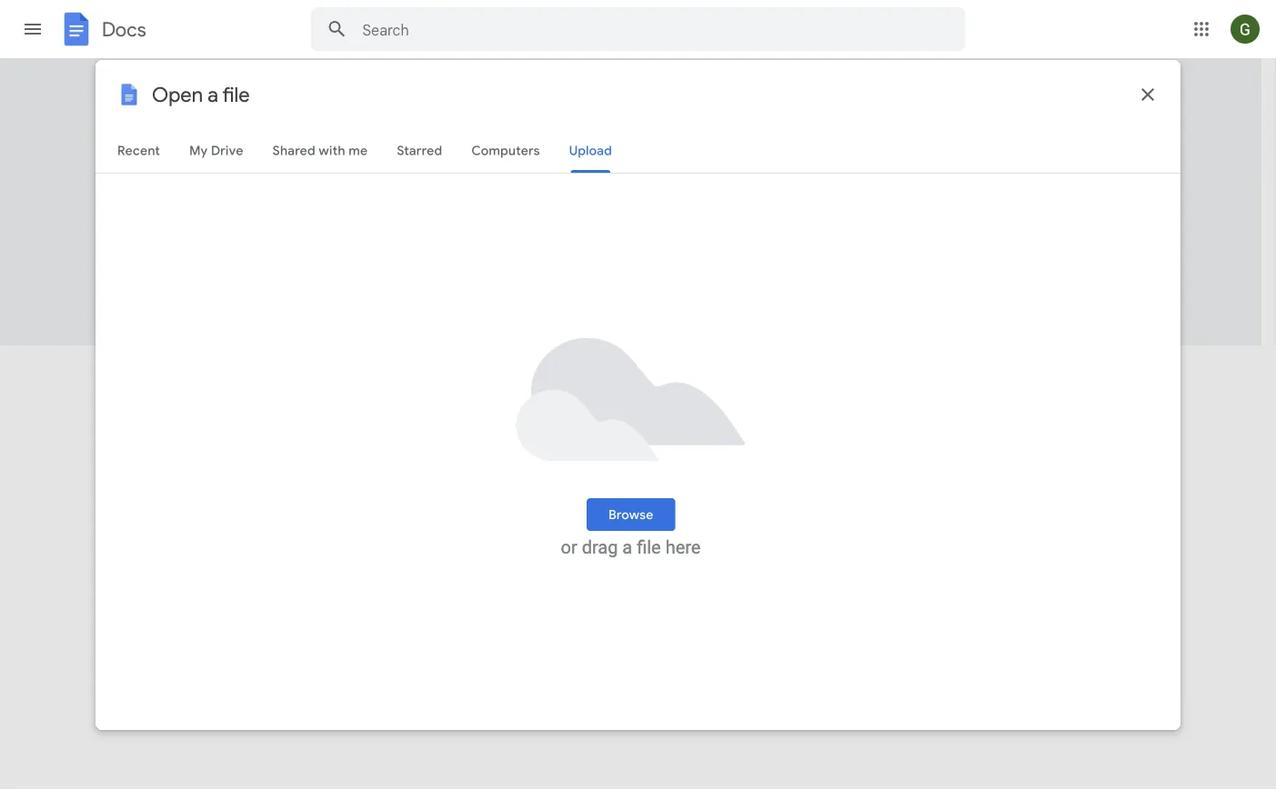 Task type: vqa. For each thing, say whether or not it's contained in the screenshot.
docs link
yes



Task type: locate. For each thing, give the bounding box(es) containing it.
documents
[[605, 447, 688, 466]]

heading
[[108, 346, 593, 404]]

None search field
[[311, 7, 966, 51]]

7 option from the left
[[1002, 113, 1135, 325]]

2 option from the left
[[261, 113, 394, 325]]

start a new document
[[120, 78, 265, 96]]

no
[[549, 447, 570, 466]]

option
[[112, 113, 245, 319], [261, 113, 394, 325], [409, 113, 542, 325], [557, 113, 690, 325], [706, 113, 839, 325], [854, 113, 987, 325], [1002, 113, 1135, 325]]

6 option from the left
[[854, 113, 987, 325]]

list box
[[112, 109, 1159, 347]]

Search bar text field
[[363, 21, 920, 39]]

document
[[198, 78, 265, 96]]

no text documents yet
[[549, 447, 713, 466]]

start
[[120, 78, 152, 96]]

start a new document heading
[[120, 58, 928, 116]]



Task type: describe. For each thing, give the bounding box(es) containing it.
a
[[156, 78, 164, 96]]

new
[[168, 78, 195, 96]]

3 option from the left
[[409, 113, 542, 325]]

docs
[[102, 17, 146, 41]]

4 option from the left
[[557, 113, 690, 325]]

text
[[574, 447, 601, 466]]

1 option from the left
[[112, 113, 245, 319]]

yet
[[692, 447, 713, 466]]

search image
[[319, 11, 355, 47]]

docs link
[[58, 11, 146, 51]]

5 option from the left
[[706, 113, 839, 325]]

main menu image
[[22, 18, 44, 40]]



